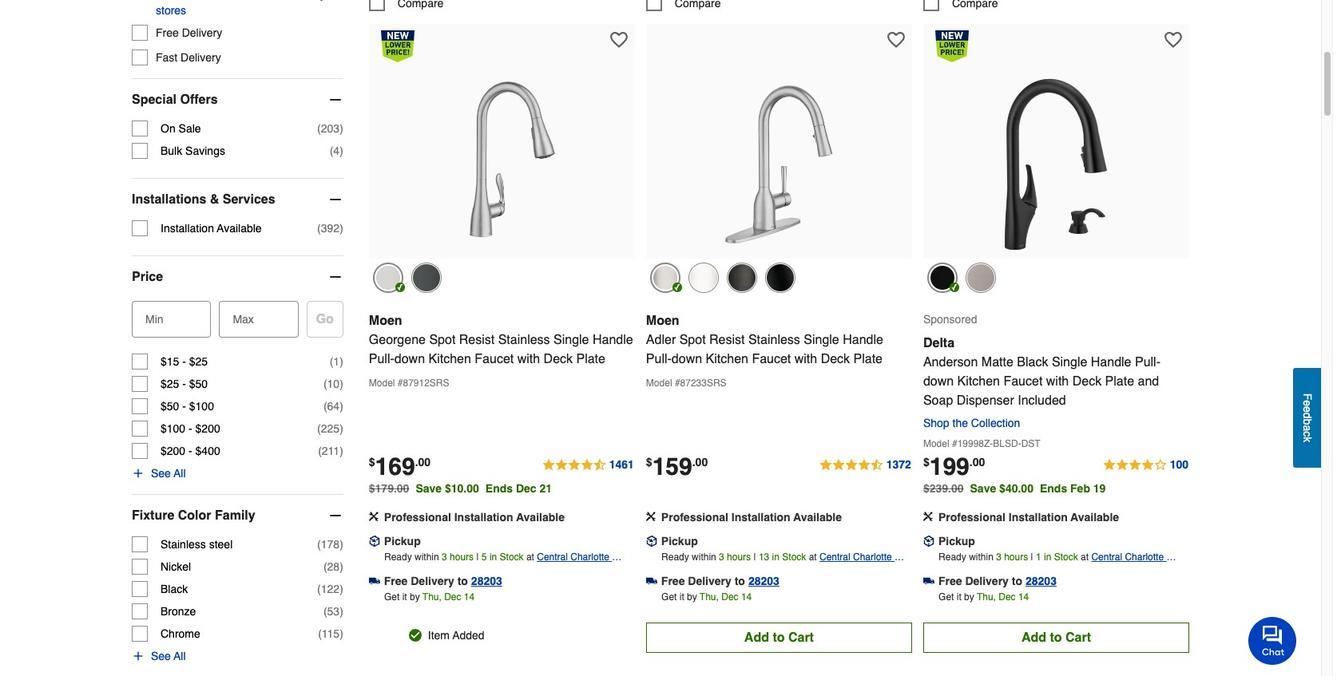 Task type: vqa. For each thing, say whether or not it's contained in the screenshot.
1st 28203
yes



Task type: locate. For each thing, give the bounding box(es) containing it.
13 ) from the top
[[340, 628, 343, 641]]

3 3 from the left
[[996, 552, 1002, 563]]

2 pickup from the left
[[661, 535, 698, 548]]

within for ready within 3 hours | 13 in stock at central charlotte lowe's
[[692, 552, 716, 563]]

| down savings save $40.00 element
[[1031, 552, 1033, 563]]

3 $ from the left
[[923, 456, 930, 469]]

assembly image
[[369, 512, 378, 522], [646, 512, 656, 522], [923, 512, 933, 522]]

deck
[[544, 352, 573, 367], [821, 352, 850, 367], [1073, 375, 1102, 389]]

( 10 )
[[323, 378, 343, 390]]

installation available
[[161, 222, 262, 235]]

1 horizontal spatial $50
[[189, 378, 208, 390]]

1372
[[887, 459, 911, 471]]

$ inside $ 199 .00
[[923, 456, 930, 469]]

0 horizontal spatial plate
[[576, 352, 605, 367]]

minus image
[[327, 508, 343, 524]]

delivery for ready within 3 hours | 1 in stock at central charlotte lowe's
[[965, 575, 1009, 588]]

3 for 5
[[442, 552, 447, 563]]

get it by thu, dec 14 up item at the bottom left
[[384, 592, 475, 603]]

new lower price image
[[381, 30, 414, 62]]

.00 inside the $ 159 .00
[[692, 456, 708, 469]]

central up stores
[[156, 0, 192, 1]]

nickel
[[161, 561, 191, 573]]

& inside 'button'
[[210, 192, 219, 207]]

- right $15
[[182, 355, 186, 368]]

dec for ready within 3 hours | 13 in stock at central charlotte lowe's
[[722, 592, 739, 603]]

add down ready within 3 hours | 13 in stock at central charlotte lowe's
[[744, 631, 769, 646]]

get it by thu, dec 14
[[384, 592, 475, 603], [661, 592, 752, 603], [939, 592, 1029, 603]]

available down 19
[[1071, 511, 1119, 524]]

# down the at the right of page
[[952, 439, 958, 450]]

within inside ready within 3 hours | 13 in stock at central charlotte lowe's
[[692, 552, 716, 563]]

2 at from the left
[[809, 552, 817, 563]]

in down savings save $40.00 element
[[1044, 552, 1052, 563]]

was price $179.00 element
[[369, 479, 416, 495]]

to for 13
[[735, 575, 745, 588]]

2 horizontal spatial down
[[923, 375, 954, 389]]

was price $239.00 element
[[923, 479, 970, 495]]

spot resist stainless image left matte black image
[[373, 263, 403, 293]]

1 stock from the left
[[500, 552, 524, 563]]

spot resist stainless image for matte black image
[[373, 263, 403, 293]]

3 inside ready within 3 hours | 5 in stock at central charlotte lowe's
[[442, 552, 447, 563]]

ready inside ready within 3 hours | 1 in stock at central charlotte lowe's
[[939, 552, 966, 563]]

within inside ready within 3 hours | 1 in stock at central charlotte lowe's
[[969, 552, 994, 563]]

handle inside moen adler spot resist stainless single handle pull-down kitchen faucet with deck plate
[[843, 333, 883, 348]]

feb
[[1070, 483, 1090, 495]]

2 in from the left
[[772, 552, 780, 563]]

moen inside the moen georgene spot resist stainless single handle pull-down kitchen faucet with deck plate
[[369, 314, 402, 328]]

) down ( 28 )
[[340, 583, 343, 596]]

2 e from the top
[[1301, 407, 1314, 413]]

deck inside moen adler spot resist stainless single handle pull-down kitchen faucet with deck plate
[[821, 352, 850, 367]]

3 assembly image from the left
[[923, 512, 933, 522]]

1 horizontal spatial 28203
[[748, 575, 780, 588]]

new lower price image
[[935, 30, 969, 62]]

in for 5
[[490, 552, 497, 563]]

1 at from the left
[[526, 552, 534, 563]]

minus image inside special offers button
[[327, 92, 343, 108]]

the
[[953, 417, 968, 430]]

4.5 stars image for 169
[[541, 456, 635, 475]]

1 truck filled image from the left
[[646, 576, 657, 587]]

see all down $200 - $400
[[151, 467, 186, 480]]

4.5 stars image containing 1461
[[541, 456, 635, 475]]

within for ready within 3 hours | 1 in stock at central charlotte lowe's
[[969, 552, 994, 563]]

$200 up $400
[[195, 422, 220, 435]]

4 ) from the top
[[340, 355, 343, 368]]

handle inside delta anderson matte black single handle pull- down kitchen faucet with deck plate and soap dispenser included
[[1091, 356, 1132, 370]]

2 horizontal spatial stainless
[[748, 333, 800, 348]]

down
[[394, 352, 425, 367], [672, 352, 702, 367], [923, 375, 954, 389]]

0 horizontal spatial model
[[369, 378, 395, 389]]

12 ) from the top
[[340, 605, 343, 618]]

hours inside ready within 3 hours | 13 in stock at central charlotte lowe's
[[727, 552, 751, 563]]

at for 5
[[526, 552, 534, 563]]

4.5 stars image for 159
[[819, 456, 912, 475]]

$50 up $50 - $100
[[189, 378, 208, 390]]

add to cart down ready within 3 hours | 1 in stock at central charlotte lowe's
[[1022, 631, 1091, 646]]

hours for 13
[[727, 552, 751, 563]]

2 add to cart button from the left
[[923, 623, 1189, 654]]

charlotte
[[195, 0, 240, 1], [571, 552, 609, 563], [853, 552, 892, 563], [1125, 552, 1164, 563]]

kitchen for georgene
[[429, 352, 471, 367]]

1 horizontal spatial stock
[[782, 552, 806, 563]]

2 minus image from the top
[[327, 192, 343, 208]]

shop the collection
[[923, 417, 1020, 430]]

1 horizontal spatial free delivery to 28203
[[661, 575, 780, 588]]

at inside ready within 3 hours | 1 in stock at central charlotte lowe's
[[1081, 552, 1089, 563]]

2 horizontal spatial assembly image
[[923, 512, 933, 522]]

professional installation available
[[384, 511, 565, 524], [661, 511, 842, 524], [939, 511, 1119, 524]]

resist inside moen adler spot resist stainless single handle pull-down kitchen faucet with deck plate
[[709, 333, 745, 348]]

ready within 3 hours | 1 in stock at central charlotte lowe's
[[939, 552, 1167, 579]]

3 inside ready within 3 hours | 1 in stock at central charlotte lowe's
[[996, 552, 1002, 563]]

savings save $10.00 element
[[416, 483, 558, 495]]

2 save from the left
[[970, 483, 996, 495]]

3 heart outline image from the left
[[1165, 31, 1182, 48]]

kitchen inside the moen georgene spot resist stainless single handle pull-down kitchen faucet with deck plate
[[429, 352, 471, 367]]

) down 64
[[340, 422, 343, 435]]

central inside central charlotte lowe's & nearby stores
[[156, 0, 192, 1]]

by for ready within 3 hours | 1 in stock at central charlotte lowe's
[[964, 592, 974, 603]]

0 horizontal spatial $200
[[161, 445, 185, 458]]

all down $200 - $400
[[174, 467, 186, 480]]

get it by thu, dec 14 for ready within 3 hours | 1 in stock at central charlotte lowe's
[[939, 592, 1029, 603]]

steel
[[209, 538, 233, 551]]

ends dec 21 element
[[486, 483, 558, 495]]

3 pickup image from the left
[[923, 536, 935, 547]]

3 hours from the left
[[1004, 552, 1028, 563]]

sponsored
[[923, 313, 977, 326]]

- up $200 - $400
[[189, 422, 192, 435]]

with inside the moen georgene spot resist stainless single handle pull-down kitchen faucet with deck plate
[[517, 352, 540, 367]]

save left "$10.00" on the bottom of page
[[416, 483, 442, 495]]

.00 down the 19998z-
[[970, 456, 985, 469]]

minus image inside installations & services 'button'
[[327, 192, 343, 208]]

pickup image
[[369, 536, 380, 547], [646, 536, 657, 547], [923, 536, 935, 547]]

3 ready from the left
[[939, 552, 966, 563]]

0 vertical spatial black
[[1017, 356, 1048, 370]]

model down adler
[[646, 378, 672, 389]]

1 horizontal spatial &
[[281, 0, 288, 1]]

$40.00
[[999, 483, 1034, 495]]

single inside moen adler spot resist stainless single handle pull-down kitchen faucet with deck plate
[[804, 333, 839, 348]]

ends left feb
[[1040, 483, 1067, 495]]

# for moen adler spot resist stainless single handle pull-down kitchen faucet with deck plate
[[675, 378, 680, 389]]

minus image for offers
[[327, 92, 343, 108]]

chrome image
[[688, 263, 719, 293]]

4.5 stars image
[[541, 456, 635, 475], [819, 456, 912, 475]]

charlotte inside ready within 3 hours | 13 in stock at central charlotte lowe's
[[853, 552, 892, 563]]

truck filled image
[[646, 576, 657, 587], [923, 576, 935, 587]]

0 vertical spatial plus image
[[132, 467, 145, 480]]

2 matte black image from the left
[[927, 263, 958, 293]]

3 inside ready within 3 hours | 13 in stock at central charlotte lowe's
[[719, 552, 724, 563]]

2 ready from the left
[[661, 552, 689, 563]]

0 horizontal spatial spot resist stainless image
[[373, 263, 403, 293]]

28203 button for 1
[[1026, 574, 1057, 590]]

to for 5
[[457, 575, 468, 588]]

pull- inside the moen georgene spot resist stainless single handle pull-down kitchen faucet with deck plate
[[369, 352, 394, 367]]

pull- for georgene spot resist stainless single handle pull-down kitchen faucet with deck plate
[[369, 352, 394, 367]]

deck for moen adler spot resist stainless single handle pull-down kitchen faucet with deck plate
[[821, 352, 850, 367]]

( for 1
[[330, 355, 333, 368]]

central charlotte lowe's button for ready within 3 hours | 13 in stock at central charlotte lowe's
[[820, 550, 912, 579]]

| for 1
[[1031, 552, 1033, 563]]

1 $ from the left
[[369, 456, 375, 469]]

3 14 from the left
[[1018, 592, 1029, 603]]

- down the "$15 - $25"
[[182, 378, 186, 390]]

) up ( 115 )
[[340, 605, 343, 618]]

model # 87233srs
[[646, 378, 727, 389]]

1461
[[609, 459, 634, 471]]

.00
[[415, 456, 431, 469], [692, 456, 708, 469], [970, 456, 985, 469]]

black
[[1017, 356, 1048, 370], [161, 583, 188, 596]]

dst
[[1021, 439, 1041, 450]]

charlotte inside ready within 3 hours | 1 in stock at central charlotte lowe's
[[1125, 552, 1164, 563]]

3 professional installation available from the left
[[939, 511, 1119, 524]]

pickup for ready within 3 hours | 1 in stock at central charlotte lowe's
[[939, 535, 975, 548]]

central inside ready within 3 hours | 1 in stock at central charlotte lowe's
[[1092, 552, 1122, 563]]

0 horizontal spatial add to cart button
[[646, 623, 912, 654]]

faucet inside the moen georgene spot resist stainless single handle pull-down kitchen faucet with deck plate
[[475, 352, 514, 367]]

28203 for 13
[[748, 575, 780, 588]]

delta
[[923, 336, 955, 351]]

) down ( 225 )
[[340, 445, 343, 458]]

2 28203 button from the left
[[748, 574, 780, 590]]

2 horizontal spatial within
[[969, 552, 994, 563]]

charlotte for ready within 3 hours | 13 in stock at central charlotte lowe's
[[853, 552, 892, 563]]

deck inside the moen georgene spot resist stainless single handle pull-down kitchen faucet with deck plate
[[544, 352, 573, 367]]

1 horizontal spatial add to cart
[[1022, 631, 1091, 646]]

get for ready within 3 hours | 1 in stock at central charlotte lowe's
[[939, 592, 954, 603]]

see all button
[[132, 466, 186, 482], [132, 649, 186, 664]]

| left the 13
[[754, 552, 756, 563]]

1 within from the left
[[415, 552, 439, 563]]

2 get from the left
[[661, 592, 677, 603]]

professional
[[384, 511, 451, 524], [661, 511, 728, 524], [939, 511, 1006, 524]]

3 at from the left
[[1081, 552, 1089, 563]]

pickup image down "159"
[[646, 536, 657, 547]]

ready inside ready within 3 hours | 13 in stock at central charlotte lowe's
[[661, 552, 689, 563]]

1 inside ready within 3 hours | 1 in stock at central charlotte lowe's
[[1036, 552, 1041, 563]]

moen adler spot resist stainless single handle pull-down kitchen faucet with deck plate image
[[691, 77, 867, 252]]

21
[[540, 483, 552, 495]]

0 horizontal spatial resist
[[459, 333, 495, 348]]

2 truck filled image from the left
[[923, 576, 935, 587]]

( 178 )
[[317, 538, 343, 551]]

ends
[[486, 483, 513, 495], [1040, 483, 1067, 495]]

heart outline image for new lower price icon
[[610, 31, 628, 48]]

installation down savings save $40.00 element
[[1009, 511, 1068, 524]]

fixture
[[132, 509, 174, 523]]

1 horizontal spatial save
[[970, 483, 996, 495]]

53
[[327, 605, 340, 618]]

| inside ready within 3 hours | 5 in stock at central charlotte lowe's
[[476, 552, 479, 563]]

0 horizontal spatial .00
[[415, 456, 431, 469]]

1 horizontal spatial $
[[646, 456, 652, 469]]

( for 4
[[330, 144, 333, 157]]

moen georgene spot resist stainless single handle pull-down kitchen faucet with deck plate image
[[414, 77, 590, 252]]

stock inside ready within 3 hours | 13 in stock at central charlotte lowe's
[[782, 552, 806, 563]]

down for adler
[[672, 352, 702, 367]]

| left 5
[[476, 552, 479, 563]]

1 horizontal spatial heart outline image
[[887, 31, 905, 48]]

) down the ( 53 )
[[340, 628, 343, 641]]

installation up the 13
[[732, 511, 791, 524]]

get it by thu, dec 14 down ready within 3 hours | 1 in stock at central charlotte lowe's
[[939, 592, 1029, 603]]

pull- down georgene
[[369, 352, 394, 367]]

) down ( 10 )
[[340, 400, 343, 413]]

pull- inside delta anderson matte black single handle pull- down kitchen faucet with deck plate and soap dispenser included
[[1135, 356, 1161, 370]]

1 see all button from the top
[[132, 466, 186, 482]]

$ inside "$ 169 .00"
[[369, 456, 375, 469]]

in right the 13
[[772, 552, 780, 563]]

0 horizontal spatial cart
[[788, 631, 814, 646]]

1 14 from the left
[[464, 592, 475, 603]]

thu, down ready within 3 hours | 13 in stock at central charlotte lowe's
[[700, 592, 719, 603]]

see all button down $200 - $400
[[132, 466, 186, 482]]

$ right "1372"
[[923, 456, 930, 469]]

) up ( 28 )
[[340, 538, 343, 551]]

lowe's inside ready within 3 hours | 13 in stock at central charlotte lowe's
[[820, 568, 849, 579]]

central down 19
[[1092, 552, 1122, 563]]

2 horizontal spatial pickup
[[939, 535, 975, 548]]

) for ( 225 )
[[340, 422, 343, 435]]

3 left 5
[[442, 552, 447, 563]]

lowe's inside ready within 3 hours | 5 in stock at central charlotte lowe's
[[537, 568, 567, 579]]

0 horizontal spatial 14
[[464, 592, 475, 603]]

3 thu, from the left
[[977, 592, 996, 603]]

pickup image down $239.00
[[923, 536, 935, 547]]

faucet for georgene
[[475, 352, 514, 367]]

2 get it by thu, dec 14 from the left
[[661, 592, 752, 603]]

plate inside delta anderson matte black single handle pull- down kitchen faucet with deck plate and soap dispenser included
[[1105, 375, 1134, 389]]

199
[[930, 453, 970, 481]]

( 28 )
[[323, 561, 343, 573]]

anderson
[[923, 356, 978, 370]]

hours left the 13
[[727, 552, 751, 563]]

moen inside moen adler spot resist stainless single handle pull-down kitchen faucet with deck plate
[[646, 314, 680, 328]]

$200
[[195, 422, 220, 435], [161, 445, 185, 458]]

) for ( 392 )
[[340, 222, 343, 235]]

5 ) from the top
[[340, 378, 343, 390]]

9 ) from the top
[[340, 538, 343, 551]]

( for 211
[[318, 445, 322, 458]]

it
[[402, 592, 407, 603], [680, 592, 684, 603], [957, 592, 962, 603]]

plate inside moen adler spot resist stainless single handle pull-down kitchen faucet with deck plate
[[854, 352, 883, 367]]

2 spot resist stainless image from the left
[[650, 263, 680, 293]]

all for 1st plus icon from the top
[[174, 467, 186, 480]]

0 horizontal spatial pull-
[[369, 352, 394, 367]]

0 vertical spatial see
[[151, 467, 171, 480]]

1 minus image from the top
[[327, 92, 343, 108]]

moen
[[369, 314, 402, 328], [646, 314, 680, 328]]

0 vertical spatial 1
[[333, 355, 340, 368]]

1 spot resist stainless image from the left
[[373, 263, 403, 293]]

2 cart from the left
[[1066, 631, 1091, 646]]

0 horizontal spatial add to cart
[[744, 631, 814, 646]]

2 .00 from the left
[[692, 456, 708, 469]]

$50 down $25 - $50
[[161, 400, 179, 413]]

1 add to cart from the left
[[744, 631, 814, 646]]

plate inside the moen georgene spot resist stainless single handle pull-down kitchen faucet with deck plate
[[576, 352, 605, 367]]

it for ready within 3 hours | 5 in stock at central charlotte lowe's
[[402, 592, 407, 603]]

$15 - $25
[[161, 355, 208, 368]]

see
[[151, 467, 171, 480], [151, 650, 171, 663]]

moen for moen georgene spot resist stainless single handle pull-down kitchen faucet with deck plate
[[369, 314, 402, 328]]

$ inside the $ 159 .00
[[646, 456, 652, 469]]

down inside moen adler spot resist stainless single handle pull-down kitchen faucet with deck plate
[[672, 352, 702, 367]]

0 horizontal spatial stock
[[500, 552, 524, 563]]

stainless steel
[[161, 538, 233, 551]]

in inside ready within 3 hours | 5 in stock at central charlotte lowe's
[[490, 552, 497, 563]]

0 horizontal spatial ready
[[384, 552, 412, 563]]

0 horizontal spatial deck
[[544, 352, 573, 367]]

2 resist from the left
[[709, 333, 745, 348]]

pickup image for ready within 3 hours | 5 in stock at central charlotte lowe's
[[369, 536, 380, 547]]

$
[[369, 456, 375, 469], [646, 456, 652, 469], [923, 456, 930, 469]]

$100 down $50 - $100
[[161, 422, 185, 435]]

kitchen for adler
[[706, 352, 748, 367]]

11 ) from the top
[[340, 583, 343, 596]]

1 vertical spatial see all
[[151, 650, 186, 663]]

225
[[321, 422, 340, 435]]

0 horizontal spatial handle
[[593, 333, 633, 348]]

$ for 159
[[646, 456, 652, 469]]

all down chrome
[[174, 650, 186, 663]]

central inside ready within 3 hours | 13 in stock at central charlotte lowe's
[[820, 552, 851, 563]]

professional down 'was price $239.00' element
[[939, 511, 1006, 524]]

faucet inside moen adler spot resist stainless single handle pull-down kitchen faucet with deck plate
[[752, 352, 791, 367]]

stock for 13
[[782, 552, 806, 563]]

at
[[526, 552, 534, 563], [809, 552, 817, 563], [1081, 552, 1089, 563]]

2 ends from the left
[[1040, 483, 1067, 495]]

installation down installations & services
[[161, 222, 214, 235]]

0 horizontal spatial #
[[398, 378, 403, 389]]

1 horizontal spatial down
[[672, 352, 702, 367]]

2 horizontal spatial by
[[964, 592, 974, 603]]

professional installation available down savings save $40.00 element
[[939, 511, 1119, 524]]

available down 21
[[516, 511, 565, 524]]

add to cart
[[744, 631, 814, 646], [1022, 631, 1091, 646]]

1 cart from the left
[[788, 631, 814, 646]]

2 horizontal spatial deck
[[1073, 375, 1102, 389]]

stores
[[156, 4, 186, 17]]

available down installations & services 'button'
[[217, 222, 262, 235]]

2 $ from the left
[[646, 456, 652, 469]]

3 | from the left
[[1031, 552, 1033, 563]]

hours inside ready within 3 hours | 5 in stock at central charlotte lowe's
[[450, 552, 474, 563]]

3 pickup from the left
[[939, 535, 975, 548]]

spot inside moen adler spot resist stainless single handle pull-down kitchen faucet with deck plate
[[680, 333, 706, 348]]

in inside ready within 3 hours | 13 in stock at central charlotte lowe's
[[772, 552, 780, 563]]

hours
[[450, 552, 474, 563], [727, 552, 751, 563], [1004, 552, 1028, 563]]

0 vertical spatial see all
[[151, 467, 186, 480]]

spot inside the moen georgene spot resist stainless single handle pull-down kitchen faucet with deck plate
[[429, 333, 456, 348]]

# down adler
[[675, 378, 680, 389]]

2 stock from the left
[[782, 552, 806, 563]]

2 horizontal spatial model
[[923, 439, 950, 450]]

1 moen from the left
[[369, 314, 402, 328]]

1 horizontal spatial 4.5 stars image
[[819, 456, 912, 475]]

hours left 5
[[450, 552, 474, 563]]

stainless inside the moen georgene spot resist stainless single handle pull-down kitchen faucet with deck plate
[[498, 333, 550, 348]]

) for ( 4 )
[[340, 144, 343, 157]]

price button
[[132, 256, 343, 298]]

1 horizontal spatial hours
[[727, 552, 751, 563]]

black right matte
[[1017, 356, 1048, 370]]

with inside moen adler spot resist stainless single handle pull-down kitchen faucet with deck plate
[[795, 352, 817, 367]]

within
[[415, 552, 439, 563], [692, 552, 716, 563], [969, 552, 994, 563]]

$100 up $100 - $200
[[189, 400, 214, 413]]

handle inside the moen georgene spot resist stainless single handle pull-down kitchen faucet with deck plate
[[593, 333, 633, 348]]

1 | from the left
[[476, 552, 479, 563]]

3 .00 from the left
[[970, 456, 985, 469]]

1 28203 from the left
[[471, 575, 502, 588]]

( for 53
[[323, 605, 327, 618]]

| inside ready within 3 hours | 13 in stock at central charlotte lowe's
[[754, 552, 756, 563]]

ends right "$10.00" on the bottom of page
[[486, 483, 513, 495]]

3 within from the left
[[969, 552, 994, 563]]

dec down ready within 3 hours | 1 in stock at central charlotte lowe's
[[999, 592, 1016, 603]]

1 plus image from the top
[[132, 467, 145, 480]]

3 for 1
[[996, 552, 1002, 563]]

1 add from the left
[[744, 631, 769, 646]]

1 horizontal spatial ready
[[661, 552, 689, 563]]

2 horizontal spatial plate
[[1105, 375, 1134, 389]]

charlotte for ready within 3 hours | 5 in stock at central charlotte lowe's
[[571, 552, 609, 563]]

3 minus image from the top
[[327, 269, 343, 285]]

3 it from the left
[[957, 592, 962, 603]]

2 horizontal spatial at
[[1081, 552, 1089, 563]]

1 horizontal spatial get
[[661, 592, 677, 603]]

dec up item added
[[444, 592, 461, 603]]

( 392 )
[[317, 222, 343, 235]]

$ right 1461
[[646, 456, 652, 469]]

1 vertical spatial see
[[151, 650, 171, 663]]

2 horizontal spatial heart outline image
[[1165, 31, 1182, 48]]

2 horizontal spatial $
[[923, 456, 930, 469]]

2 within from the left
[[692, 552, 716, 563]]

2 14 from the left
[[741, 592, 752, 603]]

within left the 13
[[692, 552, 716, 563]]

1 4.5 stars image from the left
[[541, 456, 635, 475]]

faucet for adler
[[752, 352, 791, 367]]

1 horizontal spatial kitchen
[[706, 352, 748, 367]]

0 horizontal spatial get it by thu, dec 14
[[384, 592, 475, 603]]

at right 5
[[526, 552, 534, 563]]

get it by thu, dec 14 for ready within 3 hours | 13 in stock at central charlotte lowe's
[[661, 592, 752, 603]]

$200 down $100 - $200
[[161, 445, 185, 458]]

lowe's inside ready within 3 hours | 1 in stock at central charlotte lowe's
[[1092, 568, 1121, 579]]

see down chrome
[[151, 650, 171, 663]]

0 horizontal spatial truck filled image
[[646, 576, 657, 587]]

minus image
[[327, 92, 343, 108], [327, 192, 343, 208], [327, 269, 343, 285]]

1 ends from the left
[[486, 483, 513, 495]]

add to cart down ready within 3 hours | 13 in stock at central charlotte lowe's
[[744, 631, 814, 646]]

1 horizontal spatial spot
[[680, 333, 706, 348]]

dec for ready within 3 hours | 1 in stock at central charlotte lowe's
[[999, 592, 1016, 603]]

2 by from the left
[[687, 592, 697, 603]]

down inside the moen georgene spot resist stainless single handle pull-down kitchen faucet with deck plate
[[394, 352, 425, 367]]

( for 225
[[317, 422, 321, 435]]

mediterranean bronze image
[[727, 263, 757, 293]]

0 horizontal spatial ends
[[486, 483, 513, 495]]

2 horizontal spatial single
[[1052, 356, 1088, 370]]

at right the 13
[[809, 552, 817, 563]]

2 horizontal spatial free delivery to 28203
[[939, 575, 1057, 588]]

.00 inside $ 199 .00
[[970, 456, 985, 469]]

resist up 87233srs
[[709, 333, 745, 348]]

1 .00 from the left
[[415, 456, 431, 469]]

1 heart outline image from the left
[[610, 31, 628, 48]]

model # 19998z-blsd-dst
[[923, 439, 1041, 450]]

cart for 1st "add to cart" button from the right
[[1066, 631, 1091, 646]]

87233srs
[[680, 378, 727, 389]]

) for ( 1 )
[[340, 355, 343, 368]]

2 hours from the left
[[727, 552, 751, 563]]

1 by from the left
[[410, 592, 420, 603]]

3 get it by thu, dec 14 from the left
[[939, 592, 1029, 603]]

price
[[132, 270, 163, 284]]

4.5 stars image containing 1372
[[819, 456, 912, 475]]

1 horizontal spatial at
[[809, 552, 817, 563]]

1 vertical spatial $200
[[161, 445, 185, 458]]

$25
[[189, 355, 208, 368], [161, 378, 179, 390]]

pickup down $179.00
[[384, 535, 421, 548]]

1 it from the left
[[402, 592, 407, 603]]

dec for ready within 3 hours | 5 in stock at central charlotte lowe's
[[444, 592, 461, 603]]

in inside ready within 3 hours | 1 in stock at central charlotte lowe's
[[1044, 552, 1052, 563]]

| for 13
[[754, 552, 756, 563]]

heart outline image
[[610, 31, 628, 48], [887, 31, 905, 48], [1165, 31, 1182, 48]]

chrome
[[161, 628, 200, 641]]

2 all from the top
[[174, 650, 186, 663]]

matte black image right mediterranean bronze 'image'
[[765, 263, 796, 293]]

at down feb
[[1081, 552, 1089, 563]]

1 free delivery to 28203 from the left
[[384, 575, 502, 588]]

2 add to cart from the left
[[1022, 631, 1091, 646]]

pickup image for ready within 3 hours | 13 in stock at central charlotte lowe's
[[646, 536, 657, 547]]

fixture color family button
[[132, 495, 343, 537]]

$ up $179.00
[[369, 456, 375, 469]]

2 horizontal spatial professional installation available
[[939, 511, 1119, 524]]

2 horizontal spatial 14
[[1018, 592, 1029, 603]]

# for moen georgene spot resist stainless single handle pull-down kitchen faucet with deck plate
[[398, 378, 403, 389]]

kitchen inside moen adler spot resist stainless single handle pull-down kitchen faucet with deck plate
[[706, 352, 748, 367]]

1 resist from the left
[[459, 333, 495, 348]]

$100 - $200
[[161, 422, 220, 435]]

2 28203 from the left
[[748, 575, 780, 588]]

1 horizontal spatial add to cart button
[[923, 623, 1189, 654]]

kitchen up 87912srs on the bottom left of page
[[429, 352, 471, 367]]

within inside ready within 3 hours | 5 in stock at central charlotte lowe's
[[415, 552, 439, 563]]

see down $200 - $400
[[151, 467, 171, 480]]

pickup down the $ 159 .00 at bottom
[[661, 535, 698, 548]]

moen for moen adler spot resist stainless single handle pull-down kitchen faucet with deck plate
[[646, 314, 680, 328]]

dec left 21
[[516, 483, 537, 495]]

178
[[321, 538, 340, 551]]

1 get it by thu, dec 14 from the left
[[384, 592, 475, 603]]

2 horizontal spatial get it by thu, dec 14
[[939, 592, 1029, 603]]

assembly image down $239.00
[[923, 512, 933, 522]]

3 professional from the left
[[939, 511, 1006, 524]]

1 vertical spatial 1
[[1036, 552, 1041, 563]]

28
[[327, 561, 340, 573]]

28203 button
[[471, 574, 502, 590], [748, 574, 780, 590], [1026, 574, 1057, 590]]

plate
[[576, 352, 605, 367], [854, 352, 883, 367], [1105, 375, 1134, 389]]

2 horizontal spatial 28203
[[1026, 575, 1057, 588]]

1 horizontal spatial cart
[[1066, 631, 1091, 646]]

at inside ready within 3 hours | 5 in stock at central charlotte lowe's
[[526, 552, 534, 563]]

hours inside ready within 3 hours | 1 in stock at central charlotte lowe's
[[1004, 552, 1028, 563]]

lowe's
[[243, 0, 278, 1], [537, 568, 567, 579], [820, 568, 849, 579], [1092, 568, 1121, 579]]

stainless inside moen adler spot resist stainless single handle pull-down kitchen faucet with deck plate
[[748, 333, 800, 348]]

stock inside ready within 3 hours | 5 in stock at central charlotte lowe's
[[500, 552, 524, 563]]

ready inside ready within 3 hours | 5 in stock at central charlotte lowe's
[[384, 552, 412, 563]]

8 ) from the top
[[340, 445, 343, 458]]

1 thu, from the left
[[423, 592, 442, 603]]

see all for 2nd see all button from the bottom of the page
[[151, 467, 186, 480]]

minus image up go
[[327, 269, 343, 285]]

) down ( 1 )
[[340, 378, 343, 390]]

hours down $40.00
[[1004, 552, 1028, 563]]

pickup for ready within 3 hours | 5 in stock at central charlotte lowe's
[[384, 535, 421, 548]]

shop the collection link
[[923, 417, 1027, 430]]

add
[[744, 631, 769, 646], [1022, 631, 1046, 646]]

13
[[759, 552, 770, 563]]

14 down ready within 3 hours | 13 in stock at central charlotte lowe's
[[741, 592, 752, 603]]

14 down ready within 3 hours | 1 in stock at central charlotte lowe's
[[1018, 592, 1029, 603]]

1 pickup image from the left
[[369, 536, 380, 547]]

dec
[[516, 483, 537, 495], [444, 592, 461, 603], [722, 592, 739, 603], [999, 592, 1016, 603]]

1 all from the top
[[174, 467, 186, 480]]

2 | from the left
[[754, 552, 756, 563]]

2 horizontal spatial it
[[957, 592, 962, 603]]

0 horizontal spatial &
[[210, 192, 219, 207]]

3 stock from the left
[[1054, 552, 1078, 563]]

pull- inside moen adler spot resist stainless single handle pull-down kitchen faucet with deck plate
[[646, 352, 672, 367]]

0 horizontal spatial black
[[161, 583, 188, 596]]

go
[[316, 312, 334, 327]]

0 horizontal spatial assembly image
[[369, 512, 378, 522]]

max
[[233, 313, 254, 326]]

1 see from the top
[[151, 467, 171, 480]]

stock right 5
[[500, 552, 524, 563]]

1 see all from the top
[[151, 467, 186, 480]]

spot resist stainless image left 'chrome' icon
[[650, 263, 680, 293]]

0 horizontal spatial |
[[476, 552, 479, 563]]

stock right the 13
[[782, 552, 806, 563]]

.00 inside "$ 169 .00"
[[415, 456, 431, 469]]

ends feb 19 element
[[1040, 483, 1112, 495]]

$25 up $25 - $50
[[189, 355, 208, 368]]

matte black image
[[765, 263, 796, 293], [927, 263, 958, 293]]

black down nickel
[[161, 583, 188, 596]]

1 ) from the top
[[340, 122, 343, 135]]

single inside the moen georgene spot resist stainless single handle pull-down kitchen faucet with deck plate
[[554, 333, 589, 348]]

1 horizontal spatial moen
[[646, 314, 680, 328]]

free delivery to 28203
[[384, 575, 502, 588], [661, 575, 780, 588], [939, 575, 1057, 588]]

thu,
[[423, 592, 442, 603], [700, 592, 719, 603], [977, 592, 996, 603]]

1 horizontal spatial in
[[772, 552, 780, 563]]

e up b
[[1301, 407, 1314, 413]]

0 horizontal spatial it
[[402, 592, 407, 603]]

1 horizontal spatial $100
[[189, 400, 214, 413]]

4
[[333, 144, 340, 157]]

1 horizontal spatial get it by thu, dec 14
[[661, 592, 752, 603]]

save left $40.00
[[970, 483, 996, 495]]

cart down ready within 3 hours | 1 in stock at central charlotte lowe's
[[1066, 631, 1091, 646]]

charlotte inside ready within 3 hours | 5 in stock at central charlotte lowe's
[[571, 552, 609, 563]]

0 horizontal spatial 1
[[333, 355, 340, 368]]

1 horizontal spatial within
[[692, 552, 716, 563]]

0 horizontal spatial 4.5 stars image
[[541, 456, 635, 475]]

- for $25
[[182, 378, 186, 390]]

& left nearby
[[281, 0, 288, 1]]

$400
[[195, 445, 220, 458]]

central inside ready within 3 hours | 5 in stock at central charlotte lowe's
[[537, 552, 568, 563]]

model down shop
[[923, 439, 950, 450]]

0 vertical spatial $100
[[189, 400, 214, 413]]

2 it from the left
[[680, 592, 684, 603]]

$200 - $400
[[161, 445, 220, 458]]

1 assembly image from the left
[[369, 512, 378, 522]]

3 by from the left
[[964, 592, 974, 603]]

.00 up was price $179.00 element
[[415, 456, 431, 469]]

services
[[223, 192, 275, 207]]

stock inside ready within 3 hours | 1 in stock at central charlotte lowe's
[[1054, 552, 1078, 563]]

0 vertical spatial &
[[281, 0, 288, 1]]

1 horizontal spatial professional installation available
[[661, 511, 842, 524]]

1 horizontal spatial professional
[[661, 511, 728, 524]]

thu, down ready within 3 hours | 1 in stock at central charlotte lowe's
[[977, 592, 996, 603]]

2 horizontal spatial faucet
[[1004, 375, 1043, 389]]

3 28203 from the left
[[1026, 575, 1057, 588]]

| for 5
[[476, 552, 479, 563]]

spot resist stainless image
[[373, 263, 403, 293], [650, 263, 680, 293]]

1 horizontal spatial pickup image
[[646, 536, 657, 547]]

) up ( 122 ) at the left bottom
[[340, 561, 343, 573]]

add down ready within 3 hours | 1 in stock at central charlotte lowe's
[[1022, 631, 1046, 646]]

0 horizontal spatial pickup
[[384, 535, 421, 548]]

collection
[[971, 417, 1020, 430]]

resist inside the moen georgene spot resist stainless single handle pull-down kitchen faucet with deck plate
[[459, 333, 495, 348]]

single for georgene spot resist stainless single handle pull-down kitchen faucet with deck plate
[[554, 333, 589, 348]]

at inside ready within 3 hours | 13 in stock at central charlotte lowe's
[[809, 552, 817, 563]]

1001327070 element
[[646, 0, 721, 11]]

model for georgene spot resist stainless single handle pull-down kitchen faucet with deck plate
[[369, 378, 395, 389]]

& inside central charlotte lowe's & nearby stores
[[281, 0, 288, 1]]

2 horizontal spatial .00
[[970, 456, 985, 469]]

0 horizontal spatial at
[[526, 552, 534, 563]]

| inside ready within 3 hours | 1 in stock at central charlotte lowe's
[[1031, 552, 1033, 563]]

thu, for ready within 3 hours | 1 in stock at central charlotte lowe's
[[977, 592, 996, 603]]

2 professional from the left
[[661, 511, 728, 524]]

central for ready within 3 hours | 13 in stock at central charlotte lowe's
[[820, 552, 851, 563]]

$100
[[189, 400, 214, 413], [161, 422, 185, 435]]

2 horizontal spatial kitchen
[[957, 375, 1000, 389]]

adler
[[646, 333, 676, 348]]

1002966860 element
[[923, 0, 998, 11]]

1 in from the left
[[490, 552, 497, 563]]

get it by thu, dec 14 for ready within 3 hours | 5 in stock at central charlotte lowe's
[[384, 592, 475, 603]]

1 up 10
[[333, 355, 340, 368]]

plus image
[[132, 467, 145, 480], [132, 650, 145, 663]]

lowe's inside central charlotte lowe's & nearby stores
[[243, 0, 278, 1]]

1 hours from the left
[[450, 552, 474, 563]]

thu, up item at the bottom left
[[423, 592, 442, 603]]

central right the 13
[[820, 552, 851, 563]]

0 horizontal spatial kitchen
[[429, 352, 471, 367]]

add to cart button down ready within 3 hours | 1 in stock at central charlotte lowe's
[[923, 623, 1189, 654]]

4 stars image
[[1102, 456, 1189, 475]]

2 horizontal spatial central charlotte lowe's button
[[1092, 550, 1189, 579]]

3 free delivery to 28203 from the left
[[939, 575, 1057, 588]]

0 horizontal spatial 28203
[[471, 575, 502, 588]]

) down 4
[[340, 222, 343, 235]]

stock for 5
[[500, 552, 524, 563]]

1 horizontal spatial 28203 button
[[748, 574, 780, 590]]

1 28203 button from the left
[[471, 574, 502, 590]]

2 horizontal spatial with
[[1046, 375, 1069, 389]]

1 down savings save $40.00 element
[[1036, 552, 1041, 563]]

1 vertical spatial &
[[210, 192, 219, 207]]

) for ( 203 )
[[340, 122, 343, 135]]



Task type: describe. For each thing, give the bounding box(es) containing it.
on sale
[[161, 122, 201, 135]]

moen georgene spot resist stainless single handle pull-down kitchen faucet with deck plate
[[369, 314, 633, 367]]

it for ready within 3 hours | 1 in stock at central charlotte lowe's
[[957, 592, 962, 603]]

2 professional installation available from the left
[[661, 511, 842, 524]]

( 1 )
[[330, 355, 343, 368]]

thu, for ready within 3 hours | 13 in stock at central charlotte lowe's
[[700, 592, 719, 603]]

to for 1
[[1012, 575, 1022, 588]]

28203 for 1
[[1026, 575, 1057, 588]]

1461 button
[[541, 456, 635, 475]]

14 for 5
[[464, 592, 475, 603]]

in for 13
[[772, 552, 780, 563]]

it for ready within 3 hours | 13 in stock at central charlotte lowe's
[[680, 592, 684, 603]]

$ 199 .00
[[923, 453, 985, 481]]

$239.00 save $40.00 ends feb 19
[[923, 483, 1106, 495]]

2 add from the left
[[1022, 631, 1046, 646]]

5
[[482, 552, 487, 563]]

( for 392
[[317, 222, 321, 235]]

central charlotte lowe's button for ready within 3 hours | 1 in stock at central charlotte lowe's
[[1092, 550, 1189, 579]]

and
[[1138, 375, 1159, 389]]

64
[[327, 400, 340, 413]]

2 see from the top
[[151, 650, 171, 663]]

$50 - $100
[[161, 400, 214, 413]]

19
[[1093, 483, 1106, 495]]

truck filled image
[[369, 576, 380, 587]]

( for 122
[[317, 583, 321, 596]]

kitchen inside delta anderson matte black single handle pull- down kitchen faucet with deck plate and soap dispenser included
[[957, 375, 1000, 389]]

single for adler spot resist stainless single handle pull-down kitchen faucet with deck plate
[[804, 333, 839, 348]]

chat invite button image
[[1249, 617, 1297, 665]]

spot for georgene
[[429, 333, 456, 348]]

1 add to cart button from the left
[[646, 623, 912, 654]]

f e e d b a c k button
[[1293, 368, 1321, 468]]

deck inside delta anderson matte black single handle pull- down kitchen faucet with deck plate and soap dispenser included
[[1073, 375, 1102, 389]]

item added
[[428, 630, 485, 642]]

with for moen adler spot resist stainless single handle pull-down kitchen faucet with deck plate
[[795, 352, 817, 367]]

blsd-
[[993, 439, 1021, 450]]

$179.00 save $10.00 ends dec 21
[[369, 483, 552, 495]]

yes image
[[409, 630, 422, 642]]

$10.00
[[445, 483, 479, 495]]

$15
[[161, 355, 179, 368]]

lowe's for ready within 3 hours | 1 in stock at central charlotte lowe's
[[1092, 568, 1121, 579]]

$179.00
[[369, 483, 409, 495]]

ready within 3 hours | 13 in stock at central charlotte lowe's
[[661, 552, 895, 579]]

$ for 169
[[369, 456, 375, 469]]

( 203 )
[[317, 122, 343, 135]]

( 211 )
[[318, 445, 343, 458]]

a
[[1301, 425, 1314, 432]]

central charlotte lowe's & nearby stores
[[156, 0, 326, 17]]

go button
[[307, 301, 343, 338]]

( 122 )
[[317, 583, 343, 596]]

14 for 1
[[1018, 592, 1029, 603]]

bulk savings
[[161, 144, 225, 157]]

actual price $169.00 element
[[369, 453, 431, 481]]

1 matte black image from the left
[[765, 263, 796, 293]]

2 assembly image from the left
[[646, 512, 656, 522]]

available up ready within 3 hours | 13 in stock at central charlotte lowe's
[[793, 511, 842, 524]]

savings save $40.00 element
[[970, 483, 1112, 495]]

$ 169 .00
[[369, 453, 431, 481]]

special offers button
[[132, 79, 343, 120]]

lowe's for ready within 3 hours | 5 in stock at central charlotte lowe's
[[537, 568, 567, 579]]

1 professional from the left
[[384, 511, 451, 524]]

free delivery to 28203 for 5
[[384, 575, 502, 588]]

at for 13
[[809, 552, 817, 563]]

min
[[145, 313, 163, 326]]

c
[[1301, 432, 1314, 437]]

by for ready within 3 hours | 13 in stock at central charlotte lowe's
[[687, 592, 697, 603]]

159
[[652, 453, 692, 481]]

special
[[132, 93, 177, 107]]

hours for 1
[[1004, 552, 1028, 563]]

on
[[161, 122, 175, 135]]

nearby
[[292, 0, 326, 1]]

28203 button for 5
[[471, 574, 502, 590]]

family
[[215, 509, 255, 523]]

2 horizontal spatial #
[[952, 439, 958, 450]]

( for 178
[[317, 538, 321, 551]]

free delivery
[[156, 26, 222, 39]]

model # 87912srs
[[369, 378, 449, 389]]

stainless for adler
[[748, 333, 800, 348]]

( for 64
[[323, 400, 327, 413]]

in for 1
[[1044, 552, 1052, 563]]

delivery for ready within 3 hours | 13 in stock at central charlotte lowe's
[[688, 575, 732, 588]]

0 vertical spatial $25
[[189, 355, 208, 368]]

actual price $159.00 element
[[646, 453, 708, 481]]

installations & services
[[132, 192, 275, 207]]

matte black image
[[411, 263, 442, 293]]

installations & services button
[[132, 179, 343, 220]]

- for $100
[[189, 422, 192, 435]]

1372 button
[[819, 456, 912, 475]]

( for 10
[[323, 378, 327, 390]]

installations
[[132, 192, 206, 207]]

28203 button for 13
[[748, 574, 780, 590]]

fast delivery
[[156, 51, 221, 64]]

down inside delta anderson matte black single handle pull- down kitchen faucet with deck plate and soap dispenser included
[[923, 375, 954, 389]]

actual price $199.00 element
[[923, 453, 985, 481]]

bulk
[[161, 144, 182, 157]]

1 horizontal spatial $200
[[195, 422, 220, 435]]

1000957192 element
[[369, 0, 444, 11]]

get for ready within 3 hours | 13 in stock at central charlotte lowe's
[[661, 592, 677, 603]]

central charlotte lowe's button for ready within 3 hours | 5 in stock at central charlotte lowe's
[[537, 550, 635, 579]]

matte
[[982, 356, 1014, 370]]

central for ready within 3 hours | 5 in stock at central charlotte lowe's
[[537, 552, 568, 563]]

at for 1
[[1081, 552, 1089, 563]]

1 vertical spatial black
[[161, 583, 188, 596]]

central charlotte lowe's & nearby stores button
[[156, 0, 343, 18]]

single inside delta anderson matte black single handle pull- down kitchen faucet with deck plate and soap dispenser included
[[1052, 356, 1088, 370]]

see all for second see all button
[[151, 650, 186, 663]]

211
[[322, 445, 340, 458]]

heart outline image for new lower price image
[[1165, 31, 1182, 48]]

14 for 13
[[741, 592, 752, 603]]

( for 28
[[323, 561, 327, 573]]

ready for ready within 3 hours | 1 in stock at central charlotte lowe's
[[939, 552, 966, 563]]

with inside delta anderson matte black single handle pull- down kitchen faucet with deck plate and soap dispenser included
[[1046, 375, 1069, 389]]

) for ( 64 )
[[340, 400, 343, 413]]

delivery for ready within 3 hours | 5 in stock at central charlotte lowe's
[[411, 575, 454, 588]]

minus image inside price button
[[327, 269, 343, 285]]

hours for 5
[[450, 552, 474, 563]]

2 heart outline image from the left
[[887, 31, 905, 48]]

central for ready within 3 hours | 1 in stock at central charlotte lowe's
[[1092, 552, 1122, 563]]

spot for adler
[[680, 333, 706, 348]]

delta anderson matte black single handle pull- down kitchen faucet with deck plate and soap dispenser included
[[923, 336, 1161, 408]]

0 horizontal spatial stainless
[[161, 538, 206, 551]]

0 vertical spatial $50
[[189, 378, 208, 390]]

1 vertical spatial $25
[[161, 378, 179, 390]]

k
[[1301, 437, 1314, 443]]

save for 199
[[970, 483, 996, 495]]

installation down savings save $10.00 element
[[454, 511, 513, 524]]

minus image for &
[[327, 192, 343, 208]]

( for 203
[[317, 122, 321, 135]]

pull- for adler spot resist stainless single handle pull-down kitchen faucet with deck plate
[[646, 352, 672, 367]]

2 see all button from the top
[[132, 649, 186, 664]]

spot resist stainless image for 'chrome' icon
[[650, 263, 680, 293]]

ready for ready within 3 hours | 13 in stock at central charlotte lowe's
[[661, 552, 689, 563]]

black inside delta anderson matte black single handle pull- down kitchen faucet with deck plate and soap dispenser included
[[1017, 356, 1048, 370]]

( 64 )
[[323, 400, 343, 413]]

b
[[1301, 419, 1314, 425]]

100 button
[[1102, 456, 1189, 475]]

ends for 169
[[486, 483, 513, 495]]

.00 for 159
[[692, 456, 708, 469]]

charlotte inside central charlotte lowe's & nearby stores
[[195, 0, 240, 1]]

fast
[[156, 51, 178, 64]]

dispenser
[[957, 394, 1014, 408]]

down for georgene
[[394, 352, 425, 367]]

special offers
[[132, 93, 218, 107]]

thu, for ready within 3 hours | 5 in stock at central charlotte lowe's
[[423, 592, 442, 603]]

cart for first "add to cart" button from left
[[788, 631, 814, 646]]

moen adler spot resist stainless single handle pull-down kitchen faucet with deck plate
[[646, 314, 883, 367]]

) for ( 10 )
[[340, 378, 343, 390]]

savings
[[185, 144, 225, 157]]

f e e d b a c k
[[1301, 394, 1314, 443]]

soap
[[923, 394, 953, 408]]

shop
[[923, 417, 950, 430]]

lowe's for ready within 3 hours | 13 in stock at central charlotte lowe's
[[820, 568, 849, 579]]

1 e from the top
[[1301, 401, 1314, 407]]

delta anderson matte black single handle pull-down kitchen faucet with deck plate and soap dispenser included image
[[969, 77, 1144, 252]]

included
[[1018, 394, 1066, 408]]

by for ready within 3 hours | 5 in stock at central charlotte lowe's
[[410, 592, 420, 603]]

0 horizontal spatial $50
[[161, 400, 179, 413]]

1 vertical spatial $100
[[161, 422, 185, 435]]

truck filled image for ready within 3 hours | 13 in stock at central charlotte lowe's
[[646, 576, 657, 587]]

( 4 )
[[330, 144, 343, 157]]

ready within 3 hours | 5 in stock at central charlotte lowe's
[[384, 552, 612, 579]]

free for ready within 3 hours | 1 in stock at central charlotte lowe's
[[939, 575, 962, 588]]

) for ( 178 )
[[340, 538, 343, 551]]

spotshield stainless image
[[966, 263, 996, 293]]

save for 169
[[416, 483, 442, 495]]

faucet inside delta anderson matte black single handle pull- down kitchen faucet with deck plate and soap dispenser included
[[1004, 375, 1043, 389]]

resist for georgene
[[459, 333, 495, 348]]

115
[[322, 628, 340, 641]]

handle for adler spot resist stainless single handle pull-down kitchen faucet with deck plate
[[843, 333, 883, 348]]

model for adler spot resist stainless single handle pull-down kitchen faucet with deck plate
[[646, 378, 672, 389]]

87912srs
[[403, 378, 449, 389]]

2 plus image from the top
[[132, 650, 145, 663]]

) for ( 115 )
[[340, 628, 343, 641]]

d
[[1301, 413, 1314, 419]]

) for ( 53 )
[[340, 605, 343, 618]]

added
[[453, 630, 485, 642]]

item
[[428, 630, 450, 642]]

1 professional installation available from the left
[[384, 511, 565, 524]]

get for ready within 3 hours | 5 in stock at central charlotte lowe's
[[384, 592, 400, 603]]

$ for 199
[[923, 456, 930, 469]]

stainless for georgene
[[498, 333, 550, 348]]

10
[[327, 378, 340, 390]]

fixture color family
[[132, 509, 255, 523]]

ready for ready within 3 hours | 5 in stock at central charlotte lowe's
[[384, 552, 412, 563]]

$ 159 .00
[[646, 453, 708, 481]]

392
[[321, 222, 340, 235]]

offers
[[180, 93, 218, 107]]



